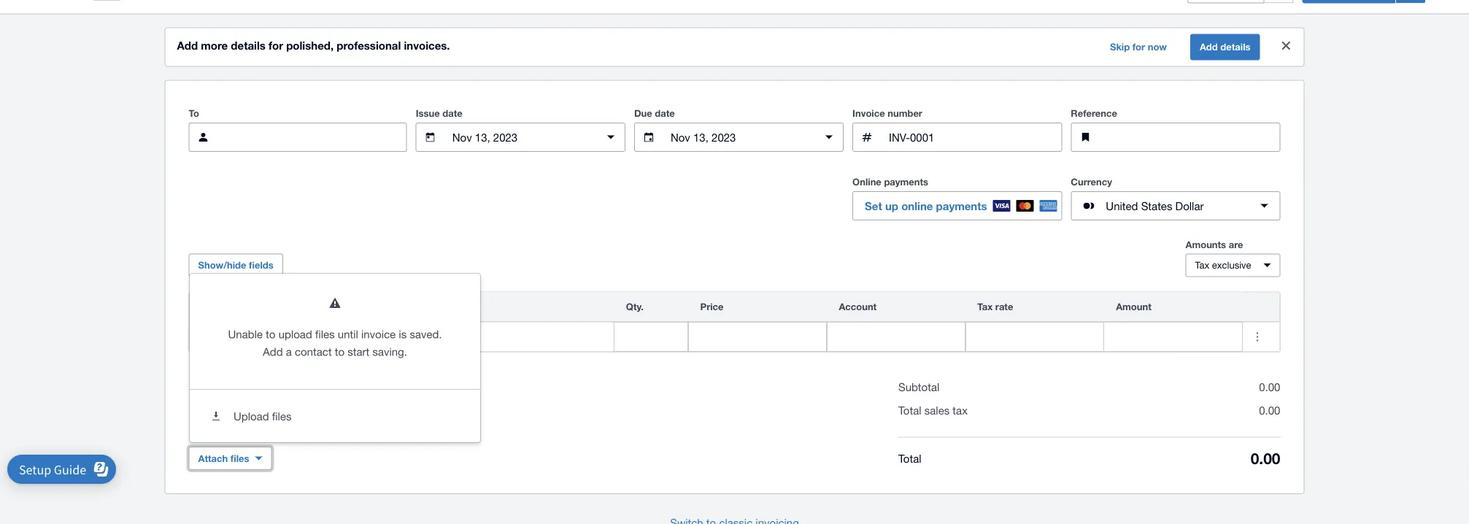 Task type: vqa. For each thing, say whether or not it's contained in the screenshot.
svg icon
no



Task type: describe. For each thing, give the bounding box(es) containing it.
Issue date text field
[[451, 123, 591, 151]]

add inside unable to upload files until invoice is saved. add a contact to start saving.
[[263, 345, 283, 358]]

amounts are
[[1186, 239, 1244, 250]]

0.00 for total sales tax
[[1260, 404, 1281, 417]]

saved.
[[410, 328, 442, 341]]

tax exclusive
[[1195, 260, 1252, 271]]

2 vertical spatial 0.00
[[1251, 449, 1281, 467]]

currency
[[1071, 176, 1113, 188]]

online payments
[[853, 176, 929, 188]]

show/hide fields
[[198, 260, 274, 271]]

1 vertical spatial to
[[335, 345, 345, 358]]

add for add details
[[1200, 41, 1218, 53]]

up
[[885, 199, 899, 213]]

account
[[839, 301, 877, 313]]

Invoice number text field
[[888, 123, 1062, 151]]

invoice number element
[[853, 123, 1062, 152]]

number
[[888, 108, 923, 119]]

upload files button
[[190, 399, 480, 434]]

0 horizontal spatial to
[[266, 328, 276, 341]]

date for due date
[[655, 108, 675, 119]]

add details button
[[1191, 34, 1260, 60]]

0.00 for subtotal
[[1260, 381, 1281, 394]]

more line item options image
[[1243, 322, 1273, 352]]

add for add more details for polished, professional invoices.
[[177, 39, 198, 52]]

total for total
[[899, 452, 922, 465]]

add more details for polished, professional invoices.
[[177, 39, 450, 52]]

details inside button
[[1221, 41, 1251, 53]]

Quantity field
[[615, 323, 688, 351]]

files for attach files
[[231, 453, 249, 464]]

skip for now
[[1110, 41, 1167, 53]]

states
[[1142, 199, 1173, 212]]

upload
[[279, 328, 312, 341]]

is
[[399, 328, 407, 341]]

files for upload files
[[272, 410, 292, 423]]

close image
[[1272, 31, 1301, 60]]

tax exclusive button
[[1186, 254, 1281, 277]]

invoice line item list element
[[189, 292, 1281, 352]]

until
[[338, 328, 358, 341]]

contact element
[[189, 123, 407, 152]]

group containing unable to upload files until invoice is saved. add a contact to start saving.
[[190, 274, 480, 443]]

Price field
[[689, 323, 827, 351]]

0 horizontal spatial for
[[269, 39, 283, 52]]

exclusive
[[1213, 260, 1252, 271]]

set
[[865, 199, 882, 213]]

rate
[[996, 301, 1014, 313]]

invoice
[[853, 108, 885, 119]]

invoice number
[[853, 108, 923, 119]]

start
[[348, 345, 370, 358]]

0 horizontal spatial details
[[231, 39, 266, 52]]

payments inside popup button
[[936, 199, 987, 213]]

united
[[1106, 199, 1139, 212]]

skip
[[1110, 41, 1130, 53]]

subtotal
[[899, 381, 940, 394]]

invoice
[[361, 328, 396, 341]]

are
[[1229, 239, 1244, 250]]

issue date
[[416, 108, 463, 119]]

attach files button
[[189, 447, 272, 470]]



Task type: locate. For each thing, give the bounding box(es) containing it.
show/hide
[[198, 260, 246, 271]]

total sales tax
[[899, 404, 968, 417]]

Reference text field
[[1106, 123, 1280, 151]]

skip for now button
[[1102, 35, 1176, 59]]

unable to upload files until invoice is saved. add a contact to start saving.
[[228, 328, 442, 358]]

To text field
[[224, 123, 406, 151]]

to left upload
[[266, 328, 276, 341]]

1 horizontal spatial details
[[1221, 41, 1251, 53]]

issue
[[416, 108, 440, 119]]

a
[[286, 345, 292, 358]]

0 horizontal spatial more date options image
[[596, 123, 626, 152]]

Amount field
[[1105, 323, 1243, 351]]

1 more date options image from the left
[[596, 123, 626, 152]]

tax for tax rate
[[978, 301, 993, 313]]

more date options image for due date
[[815, 123, 844, 152]]

date right issue in the top of the page
[[443, 108, 463, 119]]

add inside button
[[1200, 41, 1218, 53]]

1 total from the top
[[899, 404, 922, 417]]

for inside skip for now button
[[1133, 41, 1146, 53]]

upload files
[[234, 410, 292, 423]]

1 vertical spatial tax
[[978, 301, 993, 313]]

amounts
[[1186, 239, 1227, 250]]

add more details for polished, professional invoices. status
[[165, 28, 1304, 66]]

files inside button
[[272, 410, 292, 423]]

add left "more"
[[177, 39, 198, 52]]

1 horizontal spatial tax
[[1195, 260, 1210, 271]]

tax inside popup button
[[1195, 260, 1210, 271]]

files
[[315, 328, 335, 341], [272, 410, 292, 423], [231, 453, 249, 464]]

2 vertical spatial files
[[231, 453, 249, 464]]

set up online payments button
[[853, 191, 1062, 221]]

0 vertical spatial tax
[[1195, 260, 1210, 271]]

price
[[700, 301, 724, 313]]

details
[[231, 39, 266, 52], [1221, 41, 1251, 53]]

add right the now
[[1200, 41, 1218, 53]]

tax down amounts
[[1195, 260, 1210, 271]]

amount
[[1116, 301, 1152, 313]]

1 horizontal spatial for
[[1133, 41, 1146, 53]]

total for total sales tax
[[899, 404, 922, 417]]

polished,
[[286, 39, 334, 52]]

2 horizontal spatial add
[[1200, 41, 1218, 53]]

online
[[902, 199, 933, 213]]

tax
[[1195, 260, 1210, 271], [978, 301, 993, 313]]

tax rate
[[978, 301, 1014, 313]]

2 more date options image from the left
[[815, 123, 844, 152]]

0 vertical spatial files
[[315, 328, 335, 341]]

total
[[899, 404, 922, 417], [899, 452, 922, 465]]

for left polished,
[[269, 39, 283, 52]]

dollar
[[1176, 199, 1204, 212]]

now
[[1148, 41, 1167, 53]]

0 horizontal spatial files
[[231, 453, 249, 464]]

fields
[[249, 260, 274, 271]]

0 vertical spatial 0.00
[[1260, 381, 1281, 394]]

tax
[[953, 404, 968, 417]]

professional
[[337, 39, 401, 52]]

add
[[177, 39, 198, 52], [1200, 41, 1218, 53], [263, 345, 283, 358]]

payments right online
[[936, 199, 987, 213]]

upload
[[234, 410, 269, 423]]

files up the contact
[[315, 328, 335, 341]]

more date options image
[[596, 123, 626, 152], [815, 123, 844, 152]]

2 total from the top
[[899, 452, 922, 465]]

more invoice options image
[[1432, 0, 1461, 6]]

1 horizontal spatial date
[[655, 108, 675, 119]]

files inside unable to upload files until invoice is saved. add a contact to start saving.
[[315, 328, 335, 341]]

1 vertical spatial payments
[[936, 199, 987, 213]]

united states dollar button
[[1071, 191, 1281, 221]]

online
[[853, 176, 882, 188]]

unable
[[228, 328, 263, 341]]

more date options image for issue date
[[596, 123, 626, 152]]

more line item options element
[[1243, 292, 1280, 322]]

to left start
[[335, 345, 345, 358]]

1 horizontal spatial payments
[[936, 199, 987, 213]]

due date
[[634, 108, 675, 119]]

0 horizontal spatial date
[[443, 108, 463, 119]]

0 vertical spatial payments
[[884, 176, 929, 188]]

files right attach
[[231, 453, 249, 464]]

sales
[[925, 404, 950, 417]]

1 horizontal spatial more date options image
[[815, 123, 844, 152]]

for
[[269, 39, 283, 52], [1133, 41, 1146, 53]]

1 vertical spatial files
[[272, 410, 292, 423]]

total down total sales tax in the bottom right of the page
[[899, 452, 922, 465]]

united states dollar
[[1106, 199, 1204, 212]]

reference
[[1071, 108, 1118, 119]]

date right due
[[655, 108, 675, 119]]

tax for tax exclusive
[[1195, 260, 1210, 271]]

add left a
[[263, 345, 283, 358]]

contact
[[295, 345, 332, 358]]

1 horizontal spatial files
[[272, 410, 292, 423]]

tax inside invoice line item list element
[[978, 301, 993, 313]]

0.00
[[1260, 381, 1281, 394], [1260, 404, 1281, 417], [1251, 449, 1281, 467]]

date
[[443, 108, 463, 119], [655, 108, 675, 119]]

total down the subtotal
[[899, 404, 922, 417]]

files right upload
[[272, 410, 292, 423]]

details right "more"
[[231, 39, 266, 52]]

add details
[[1200, 41, 1251, 53]]

attach files
[[198, 453, 249, 464]]

for left the now
[[1133, 41, 1146, 53]]

Due date text field
[[669, 123, 809, 151]]

details left "close" image
[[1221, 41, 1251, 53]]

set up online payments
[[865, 199, 987, 213]]

payments
[[884, 176, 929, 188], [936, 199, 987, 213]]

to
[[189, 108, 199, 119]]

invoices.
[[404, 39, 450, 52]]

due
[[634, 108, 652, 119]]

2 date from the left
[[655, 108, 675, 119]]

date for issue date
[[443, 108, 463, 119]]

1 vertical spatial 0.00
[[1260, 404, 1281, 417]]

0 horizontal spatial payments
[[884, 176, 929, 188]]

1 vertical spatial total
[[899, 452, 922, 465]]

show/hide fields button
[[189, 254, 283, 277]]

payments up online
[[884, 176, 929, 188]]

qty.
[[626, 301, 644, 313]]

more
[[201, 39, 228, 52]]

1 horizontal spatial to
[[335, 345, 345, 358]]

1 date from the left
[[443, 108, 463, 119]]

0 horizontal spatial add
[[177, 39, 198, 52]]

files inside popup button
[[231, 453, 249, 464]]

to
[[266, 328, 276, 341], [335, 345, 345, 358]]

1 horizontal spatial add
[[263, 345, 283, 358]]

0 vertical spatial total
[[899, 404, 922, 417]]

0 vertical spatial to
[[266, 328, 276, 341]]

attach
[[198, 453, 228, 464]]

tax left rate
[[978, 301, 993, 313]]

Description text field
[[366, 323, 614, 351]]

group
[[190, 274, 480, 443]]

2 horizontal spatial files
[[315, 328, 335, 341]]

saving.
[[373, 345, 407, 358]]

0 horizontal spatial tax
[[978, 301, 993, 313]]



